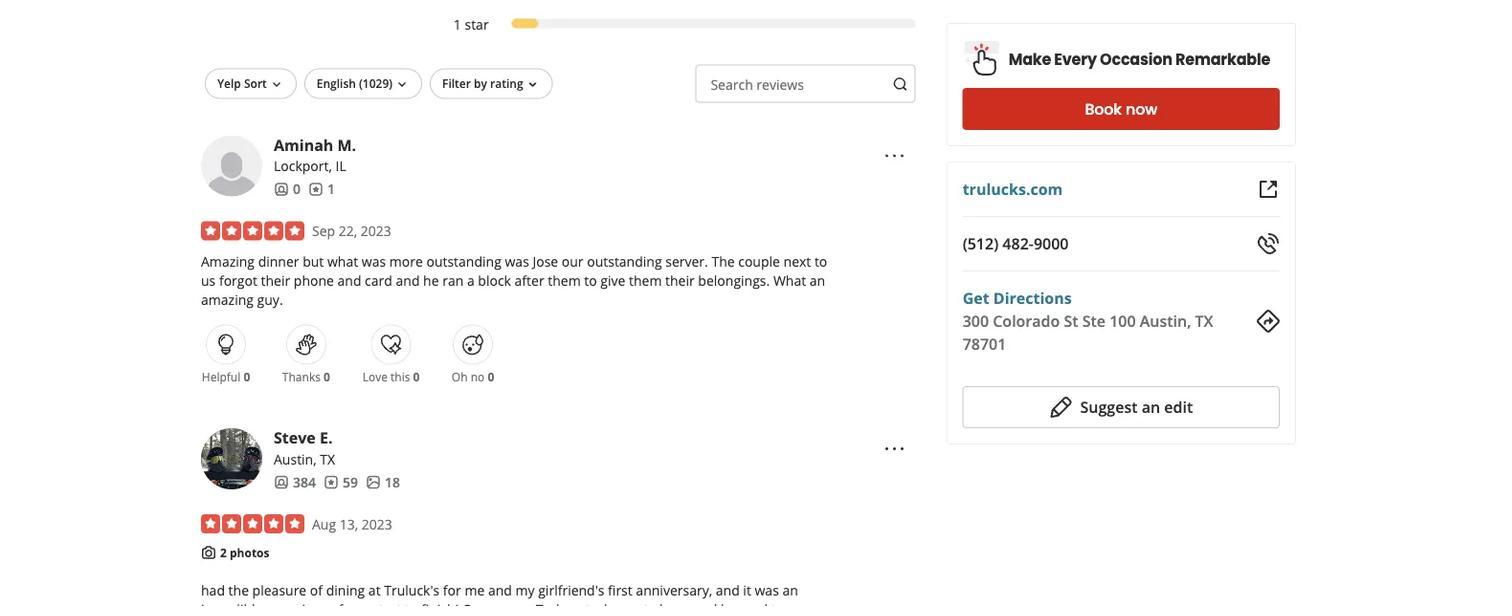 Task type: describe. For each thing, give the bounding box(es) containing it.
anniversary,
[[636, 582, 712, 600]]

remarkable
[[1176, 49, 1270, 70]]

0 right this at left
[[413, 369, 420, 385]]

block
[[478, 272, 511, 290]]

5 star rating image for aminah m.
[[201, 222, 304, 241]]

0 right helpful
[[244, 369, 250, 385]]

ste
[[1082, 311, 1106, 332]]

1 horizontal spatial was
[[505, 253, 529, 271]]

0 right thanks
[[324, 369, 330, 385]]

get directions link
[[963, 288, 1072, 309]]

yelp
[[217, 75, 241, 91]]

search
[[711, 76, 753, 94]]

0 inside friends element
[[293, 180, 301, 198]]

our
[[462, 601, 486, 607]]

16 chevron down v2 image for filter by rating
[[525, 77, 540, 92]]

helpful 0
[[202, 369, 250, 385]]

amazing dinner but what was more outstanding was jose our outstanding server. the couple next to us forgot their phone and card and he ran a block after them to give them their belongings. what an amazing guy.
[[201, 253, 827, 309]]

give
[[601, 272, 625, 290]]

sep 22, 2023
[[312, 222, 391, 240]]

the
[[228, 582, 249, 600]]

phone
[[294, 272, 334, 290]]

1 star
[[454, 16, 489, 34]]

(0 reactions) element for thanks 0
[[324, 369, 330, 385]]

edit
[[1164, 397, 1193, 418]]

couple
[[738, 253, 780, 271]]

helpful
[[202, 369, 241, 385]]

16 friends v2 image for steve
[[274, 475, 289, 491]]

of
[[310, 582, 323, 600]]

2 photos
[[220, 546, 269, 562]]

0 horizontal spatial was
[[362, 253, 386, 271]]

trulucks.com
[[963, 179, 1063, 200]]

server,
[[490, 601, 532, 607]]

1 them from the left
[[548, 272, 581, 290]]

next
[[784, 253, 811, 271]]

24 external link v2 image
[[1257, 178, 1280, 201]]

16 camera v2 image
[[201, 546, 216, 561]]

5 star rating image for steve e.
[[201, 515, 304, 534]]

girlfriend's
[[538, 582, 604, 600]]

had the pleasure of dining at truluck's for me and my girlfriend's first anniversary, and it was an incredible experience from start to finish! our server, tarkan, truly went above and beyond t
[[201, 582, 823, 607]]

but
[[303, 253, 324, 271]]

server.
[[666, 253, 708, 271]]

filter by rating
[[442, 75, 523, 91]]

24 pencil v2 image
[[1050, 396, 1073, 419]]

experience
[[266, 601, 335, 607]]

went
[[618, 601, 649, 607]]

reviews
[[757, 76, 804, 94]]

reviews element for e.
[[324, 473, 358, 492]]

the
[[712, 253, 735, 271]]

book now
[[1085, 99, 1158, 120]]

16 review v2 image for m.
[[308, 182, 324, 197]]

yelp sort button
[[205, 69, 297, 99]]

trulucks.com link
[[963, 179, 1063, 200]]

2023 for m.
[[361, 222, 391, 240]]

finish!
[[421, 601, 459, 607]]

photo of aminah m. image
[[201, 136, 262, 197]]

steve e. link
[[274, 428, 333, 449]]

this
[[391, 369, 410, 385]]

for
[[443, 582, 461, 600]]

filter reviews by 1 star rating element
[[431, 15, 916, 34]]

occasion
[[1100, 49, 1173, 70]]

m.
[[337, 135, 356, 155]]

guy.
[[257, 291, 283, 309]]

truly
[[586, 601, 614, 607]]

thanks
[[282, 369, 321, 385]]

2 outstanding from the left
[[587, 253, 662, 271]]

oh no 0
[[452, 369, 494, 385]]

16 chevron down v2 image
[[394, 77, 410, 92]]

search image
[[893, 77, 908, 92]]

sort
[[244, 75, 267, 91]]

photos
[[230, 546, 269, 562]]

(0 reactions) element for oh no 0
[[488, 369, 494, 385]]

menu image
[[883, 438, 906, 461]]

300
[[963, 311, 989, 332]]

love
[[363, 369, 388, 385]]

love this 0
[[363, 369, 420, 385]]

dinner
[[258, 253, 299, 271]]

austin, inside get directions 300 colorado st ste 100 austin, tx 78701
[[1140, 311, 1191, 332]]

beyond
[[721, 601, 768, 607]]

now
[[1126, 99, 1158, 120]]

to inside had the pleasure of dining at truluck's for me and my girlfriend's first anniversary, and it was an incredible experience from start to finish! our server, tarkan, truly went above and beyond t
[[405, 601, 418, 607]]

a
[[467, 272, 475, 290]]

13,
[[340, 516, 358, 534]]

16 chevron down v2 image for yelp sort
[[269, 77, 284, 92]]

book now link
[[963, 88, 1280, 130]]

an inside button
[[1142, 397, 1160, 418]]

friends element for steve
[[274, 473, 316, 492]]

no
[[471, 369, 485, 385]]

it
[[743, 582, 751, 600]]

2 photos link
[[220, 546, 269, 562]]

truluck's
[[384, 582, 440, 600]]

get
[[963, 288, 989, 309]]

our
[[562, 253, 584, 271]]

amazing
[[201, 291, 254, 309]]

suggest an edit button
[[963, 387, 1280, 429]]



Task type: vqa. For each thing, say whether or not it's contained in the screenshot.
and related marks are registered trademarks of Yelp.
no



Task type: locate. For each thing, give the bounding box(es) containing it.
1 friends element from the top
[[274, 180, 301, 199]]

above
[[652, 601, 690, 607]]

24 phone v2 image
[[1257, 233, 1280, 256]]

16 chevron down v2 image inside filter by rating dropdown button
[[525, 77, 540, 92]]

0 vertical spatial 16 review v2 image
[[308, 182, 324, 197]]

16 review v2 image left 59
[[324, 475, 339, 491]]

lockport,
[[274, 157, 332, 175]]

2 friends element from the top
[[274, 473, 316, 492]]

0 vertical spatial 1
[[454, 16, 461, 34]]

us
[[201, 272, 216, 290]]

by
[[474, 75, 487, 91]]

first
[[608, 582, 633, 600]]

filter by rating button
[[430, 69, 553, 99]]

get directions 300 colorado st ste 100 austin, tx 78701
[[963, 288, 1213, 355]]

amazing
[[201, 253, 255, 271]]

0 vertical spatial friends element
[[274, 180, 301, 199]]

2 horizontal spatial an
[[1142, 397, 1160, 418]]

2 16 friends v2 image from the top
[[274, 475, 289, 491]]

16 friends v2 image
[[274, 182, 289, 197], [274, 475, 289, 491]]

1 vertical spatial friends element
[[274, 473, 316, 492]]

il
[[336, 157, 346, 175]]

st
[[1064, 311, 1078, 332]]

suggest
[[1080, 397, 1138, 418]]

reviews element for m.
[[308, 180, 335, 199]]

(0 reactions) element
[[244, 369, 250, 385], [324, 369, 330, 385], [413, 369, 420, 385], [488, 369, 494, 385]]

4 (0 reactions) element from the left
[[488, 369, 494, 385]]

outstanding up give
[[587, 253, 662, 271]]

1 vertical spatial austin,
[[274, 451, 317, 469]]

friends element down lockport,
[[274, 180, 301, 199]]

5 star rating image up photos
[[201, 515, 304, 534]]

to right next
[[815, 253, 827, 271]]

an right what
[[810, 272, 825, 290]]

384
[[293, 474, 316, 492]]

5 star rating image
[[201, 222, 304, 241], [201, 515, 304, 534]]

reviews element containing 1
[[308, 180, 335, 199]]

0 vertical spatial 5 star rating image
[[201, 222, 304, 241]]

1 (0 reactions) element from the left
[[244, 369, 250, 385]]

was up the after at the left of the page
[[505, 253, 529, 271]]

5 star rating image up amazing
[[201, 222, 304, 241]]

card
[[365, 272, 392, 290]]

2 vertical spatial to
[[405, 601, 418, 607]]

1 vertical spatial 1
[[327, 180, 335, 198]]

was inside had the pleasure of dining at truluck's for me and my girlfriend's first anniversary, and it was an incredible experience from start to finish! our server, tarkan, truly went above and beyond t
[[755, 582, 779, 600]]

  text field
[[695, 65, 916, 103]]

was up card
[[362, 253, 386, 271]]

2 5 star rating image from the top
[[201, 515, 304, 534]]

0 vertical spatial an
[[810, 272, 825, 290]]

1 left star
[[454, 16, 461, 34]]

0 horizontal spatial 1
[[327, 180, 335, 198]]

make
[[1009, 49, 1051, 70]]

2023 for e.
[[362, 516, 392, 534]]

2 their from the left
[[665, 272, 695, 290]]

reviews element left 16 photos v2
[[324, 473, 358, 492]]

0 horizontal spatial to
[[405, 601, 418, 607]]

friends element for aminah
[[274, 180, 301, 199]]

0 right no
[[488, 369, 494, 385]]

english (1029) button
[[304, 69, 422, 99]]

aug 13, 2023
[[312, 516, 392, 534]]

and up server,
[[488, 582, 512, 600]]

directions
[[993, 288, 1072, 309]]

1 vertical spatial 16 friends v2 image
[[274, 475, 289, 491]]

0 horizontal spatial austin,
[[274, 451, 317, 469]]

0 horizontal spatial tx
[[320, 451, 335, 469]]

1 vertical spatial 2023
[[362, 516, 392, 534]]

aminah
[[274, 135, 333, 155]]

(512)
[[963, 234, 999, 254]]

(0 reactions) element for helpful 0
[[244, 369, 250, 385]]

an right it
[[783, 582, 798, 600]]

rating
[[490, 75, 523, 91]]

reviews element down lockport,
[[308, 180, 335, 199]]

3 (0 reactions) element from the left
[[413, 369, 420, 385]]

1 5 star rating image from the top
[[201, 222, 304, 241]]

2023 right 22,
[[361, 222, 391, 240]]

1 down lockport,
[[327, 180, 335, 198]]

0 vertical spatial reviews element
[[308, 180, 335, 199]]

outstanding up a
[[426, 253, 501, 271]]

photos element
[[366, 473, 400, 492]]

aug
[[312, 516, 336, 534]]

0 vertical spatial austin,
[[1140, 311, 1191, 332]]

he
[[423, 272, 439, 290]]

steve
[[274, 428, 316, 449]]

from
[[338, 601, 369, 607]]

reviews element containing 59
[[324, 473, 358, 492]]

their
[[261, 272, 290, 290], [665, 272, 695, 290]]

outstanding
[[426, 253, 501, 271], [587, 253, 662, 271]]

tx
[[1195, 311, 1213, 332], [320, 451, 335, 469]]

friends element down steve e. austin, tx
[[274, 473, 316, 492]]

0 vertical spatial 2023
[[361, 222, 391, 240]]

482-
[[1003, 234, 1034, 254]]

59
[[343, 474, 358, 492]]

1 for 1
[[327, 180, 335, 198]]

e.
[[320, 428, 333, 449]]

austin, right the 100
[[1140, 311, 1191, 332]]

incredible
[[201, 601, 263, 607]]

to down truluck's
[[405, 601, 418, 607]]

english (1029)
[[317, 75, 393, 91]]

1 horizontal spatial their
[[665, 272, 695, 290]]

tx inside get directions 300 colorado st ste 100 austin, tx 78701
[[1195, 311, 1213, 332]]

(0 reactions) element for love this 0
[[413, 369, 420, 385]]

austin,
[[1140, 311, 1191, 332], [274, 451, 317, 469]]

16 chevron down v2 image inside "yelp sort" dropdown button
[[269, 77, 284, 92]]

0 vertical spatial to
[[815, 253, 827, 271]]

0 vertical spatial 16 friends v2 image
[[274, 182, 289, 197]]

(0 reactions) element right helpful
[[244, 369, 250, 385]]

what
[[327, 253, 358, 271]]

friends element
[[274, 180, 301, 199], [274, 473, 316, 492]]

78701
[[963, 334, 1006, 355]]

menu image
[[883, 144, 906, 167]]

0
[[293, 180, 301, 198], [244, 369, 250, 385], [324, 369, 330, 385], [413, 369, 420, 385], [488, 369, 494, 385]]

2 horizontal spatial was
[[755, 582, 779, 600]]

them
[[548, 272, 581, 290], [629, 272, 662, 290]]

to left give
[[584, 272, 597, 290]]

and down anniversary,
[[694, 601, 717, 607]]

an left edit
[[1142, 397, 1160, 418]]

1 vertical spatial tx
[[320, 451, 335, 469]]

2023
[[361, 222, 391, 240], [362, 516, 392, 534]]

more
[[389, 253, 423, 271]]

what
[[773, 272, 806, 290]]

friends element containing 0
[[274, 180, 301, 199]]

1 vertical spatial an
[[1142, 397, 1160, 418]]

1 horizontal spatial them
[[629, 272, 662, 290]]

was right it
[[755, 582, 779, 600]]

1 horizontal spatial 16 chevron down v2 image
[[525, 77, 540, 92]]

2023 right 13,
[[362, 516, 392, 534]]

16 friends v2 image down lockport,
[[274, 182, 289, 197]]

reviews element
[[308, 180, 335, 199], [324, 473, 358, 492]]

and down the what
[[337, 272, 361, 290]]

their down server.
[[665, 272, 695, 290]]

filter
[[442, 75, 471, 91]]

0 horizontal spatial outstanding
[[426, 253, 501, 271]]

1 horizontal spatial austin,
[[1140, 311, 1191, 332]]

16 photos v2 image
[[366, 475, 381, 491]]

after
[[515, 272, 544, 290]]

and left it
[[716, 582, 740, 600]]

24 directions v2 image
[[1257, 310, 1280, 333]]

1 outstanding from the left
[[426, 253, 501, 271]]

1 their from the left
[[261, 272, 290, 290]]

0 horizontal spatial their
[[261, 272, 290, 290]]

at
[[368, 582, 381, 600]]

had
[[201, 582, 225, 600]]

1 horizontal spatial outstanding
[[587, 253, 662, 271]]

(0 reactions) element right this at left
[[413, 369, 420, 385]]

oh
[[452, 369, 468, 385]]

pleasure
[[252, 582, 307, 600]]

suggest an edit
[[1080, 397, 1193, 418]]

1 vertical spatial 16 review v2 image
[[324, 475, 339, 491]]

0 horizontal spatial them
[[548, 272, 581, 290]]

1 vertical spatial 5 star rating image
[[201, 515, 304, 534]]

start
[[373, 601, 401, 607]]

16 review v2 image for e.
[[324, 475, 339, 491]]

austin, down steve
[[274, 451, 317, 469]]

2 (0 reactions) element from the left
[[324, 369, 330, 385]]

16 review v2 image
[[308, 182, 324, 197], [324, 475, 339, 491]]

1 horizontal spatial 1
[[454, 16, 461, 34]]

1 horizontal spatial tx
[[1195, 311, 1213, 332]]

forgot
[[219, 272, 257, 290]]

austin, inside steve e. austin, tx
[[274, 451, 317, 469]]

1 horizontal spatial an
[[810, 272, 825, 290]]

2 horizontal spatial to
[[815, 253, 827, 271]]

every
[[1054, 49, 1097, 70]]

search reviews
[[711, 76, 804, 94]]

1 horizontal spatial to
[[584, 272, 597, 290]]

16 friends v2 image for aminah
[[274, 182, 289, 197]]

1 vertical spatial to
[[584, 272, 597, 290]]

colorado
[[993, 311, 1060, 332]]

an inside had the pleasure of dining at truluck's for me and my girlfriend's first anniversary, and it was an incredible experience from start to finish! our server, tarkan, truly went above and beyond t
[[783, 582, 798, 600]]

english
[[317, 75, 356, 91]]

22,
[[339, 222, 357, 240]]

to
[[815, 253, 827, 271], [584, 272, 597, 290], [405, 601, 418, 607]]

book
[[1085, 99, 1122, 120]]

2
[[220, 546, 227, 562]]

1 16 chevron down v2 image from the left
[[269, 77, 284, 92]]

them down the our
[[548, 272, 581, 290]]

tarkan,
[[536, 601, 582, 607]]

0 vertical spatial tx
[[1195, 311, 1213, 332]]

(0 reactions) element right thanks
[[324, 369, 330, 385]]

make every occasion remarkable
[[1009, 49, 1270, 70]]

16 chevron down v2 image right rating
[[525, 77, 540, 92]]

yelp sort
[[217, 75, 267, 91]]

tx inside steve e. austin, tx
[[320, 451, 335, 469]]

2 them from the left
[[629, 272, 662, 290]]

aminah m. lockport, il
[[274, 135, 356, 175]]

0 down lockport,
[[293, 180, 301, 198]]

an inside the "amazing dinner but what was more outstanding was jose our outstanding server. the couple next to us forgot their phone and card and he ran a block after them to give them their belongings. what an amazing guy."
[[810, 272, 825, 290]]

(0 reactions) element right no
[[488, 369, 494, 385]]

jose
[[533, 253, 558, 271]]

2 16 chevron down v2 image from the left
[[525, 77, 540, 92]]

my
[[515, 582, 535, 600]]

0 horizontal spatial 16 chevron down v2 image
[[269, 77, 284, 92]]

16 review v2 image down lockport,
[[308, 182, 324, 197]]

(512) 482-9000
[[963, 234, 1069, 254]]

1 vertical spatial reviews element
[[324, 473, 358, 492]]

16 friends v2 image left 384
[[274, 475, 289, 491]]

tx left 24 directions v2 icon
[[1195, 311, 1213, 332]]

2 vertical spatial an
[[783, 582, 798, 600]]

16 chevron down v2 image right 'sort'
[[269, 77, 284, 92]]

their down dinner
[[261, 272, 290, 290]]

tx down e.
[[320, 451, 335, 469]]

friends element containing 384
[[274, 473, 316, 492]]

1 for 1 star
[[454, 16, 461, 34]]

belongings.
[[698, 272, 770, 290]]

9000
[[1034, 234, 1069, 254]]

16 chevron down v2 image
[[269, 77, 284, 92], [525, 77, 540, 92]]

photo of steve e. image
[[201, 429, 262, 490]]

1 16 friends v2 image from the top
[[274, 182, 289, 197]]

0 horizontal spatial an
[[783, 582, 798, 600]]

and down 'more'
[[396, 272, 420, 290]]

them right give
[[629, 272, 662, 290]]



